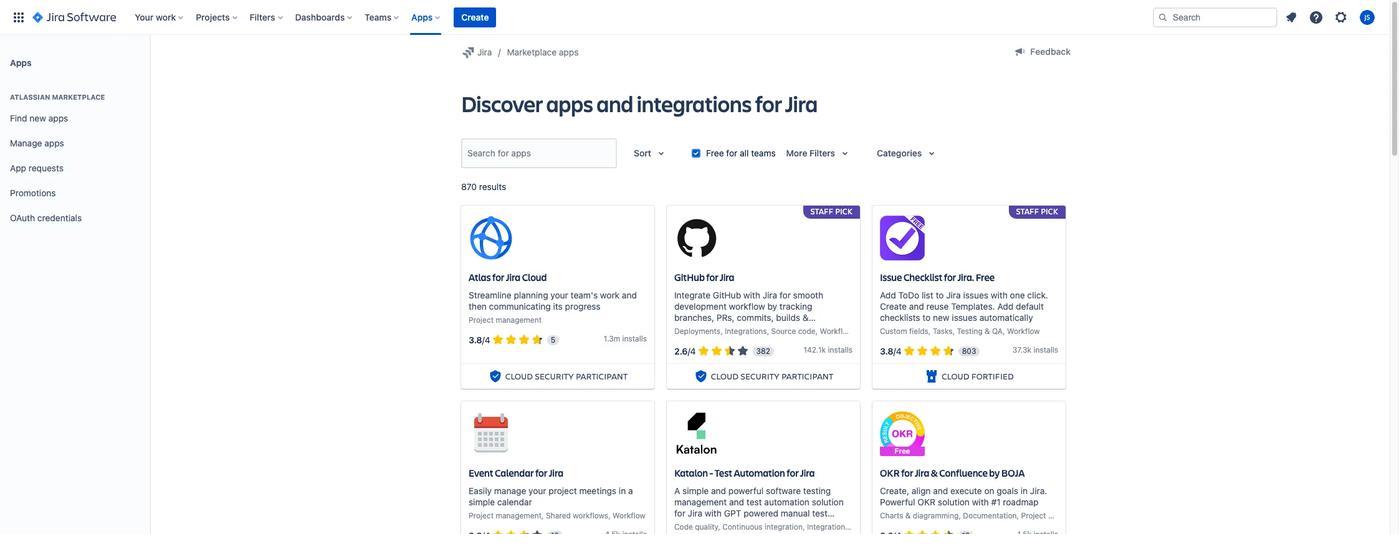 Task type: vqa. For each thing, say whether or not it's contained in the screenshot.
MORE BUTTON
no



Task type: locate. For each thing, give the bounding box(es) containing it.
issue
[[880, 271, 902, 284]]

1 horizontal spatial staff pick
[[1016, 206, 1058, 217]]

0 vertical spatial 3.8 / 4
[[469, 335, 490, 345]]

1 vertical spatial create
[[880, 301, 907, 312]]

0 horizontal spatial new
[[30, 113, 46, 123]]

create up checklists
[[880, 301, 907, 312]]

2 pick from the left
[[1041, 206, 1058, 217]]

project down then
[[469, 316, 494, 325]]

with inside add todo list to jira issues with one click. create and reuse templates. add default checklists to new issues automatically custom fields , tasks , testing & qa , workflow
[[991, 290, 1008, 301]]

communicating
[[489, 301, 551, 312]]

by up builds
[[768, 301, 777, 312]]

1 horizontal spatial integrations
[[807, 522, 849, 532]]

security down the 382
[[741, 370, 779, 382]]

1 vertical spatial simple
[[469, 497, 495, 507]]

your work
[[135, 12, 176, 22]]

github for jira
[[674, 271, 734, 284]]

1 solution from the left
[[812, 497, 844, 507]]

solution down execute
[[938, 497, 970, 507]]

simple down easily
[[469, 497, 495, 507]]

3.8 / 4 down custom
[[880, 346, 902, 356]]

/ for issue
[[894, 346, 896, 356]]

testing
[[803, 486, 831, 496]]

a
[[674, 486, 680, 496]]

870
[[461, 181, 477, 192]]

1 vertical spatial work
[[600, 290, 620, 301]]

create up "jira" link
[[461, 12, 489, 22]]

with inside the a simple and powerful software testing management and test automation solution for jira with gpt powered manual test generation
[[705, 508, 722, 519]]

project
[[549, 486, 577, 496]]

staff for github for jira
[[811, 206, 833, 217]]

okr
[[880, 466, 900, 479], [918, 497, 936, 507]]

1 horizontal spatial install
[[828, 345, 849, 355]]

0 horizontal spatial add
[[880, 290, 896, 301]]

& right charts
[[906, 511, 911, 520]]

1 horizontal spatial to
[[936, 290, 944, 301]]

your inside streamline planning your team's work and then communicating its progress project management
[[551, 290, 568, 301]]

your for jira
[[529, 486, 546, 496]]

1.3m
[[604, 334, 620, 344]]

1 participant from the left
[[576, 370, 628, 382]]

for right atlas
[[492, 271, 504, 284]]

1 vertical spatial test
[[812, 508, 828, 519]]

align
[[912, 486, 931, 496]]

/ down 'deployments' on the bottom of page
[[688, 346, 690, 356]]

1 security from the left
[[535, 370, 574, 382]]

automation
[[734, 466, 785, 479]]

reuse
[[927, 301, 949, 312]]

staff pick for issue checklist for jira. free
[[1016, 206, 1058, 217]]

oauth
[[10, 212, 35, 223]]

planning
[[514, 290, 548, 301]]

find new apps link
[[5, 106, 145, 131]]

in left a
[[619, 486, 626, 496]]

1 horizontal spatial cloud security participant
[[711, 370, 833, 382]]

integrations down commits,
[[725, 327, 767, 336]]

simple right a
[[683, 486, 709, 496]]

for up code in the bottom of the page
[[674, 508, 686, 519]]

workflow up the 142.1k install s
[[820, 327, 853, 336]]

notifications image
[[1284, 10, 1299, 25]]

checklists
[[880, 312, 920, 323]]

0 vertical spatial okr
[[880, 466, 900, 479]]

apps down atlassian marketplace
[[48, 113, 68, 123]]

tracking
[[780, 301, 812, 312]]

staff pick
[[811, 206, 853, 217], [1016, 206, 1058, 217]]

workflows
[[573, 511, 608, 520]]

your
[[551, 290, 568, 301], [529, 486, 546, 496]]

context icon image
[[461, 45, 476, 60], [461, 45, 476, 60]]

1 vertical spatial new
[[933, 312, 950, 323]]

your up its
[[551, 290, 568, 301]]

1 vertical spatial your
[[529, 486, 546, 496]]

apps inside the marketplace apps link
[[559, 47, 579, 57]]

& inside the "integrate github with jira for smooth development workflow by tracking branches, prs, commits, builds & deployments within jira"
[[803, 312, 809, 323]]

in
[[619, 486, 626, 496], [1021, 486, 1028, 496]]

0 horizontal spatial 3.8 / 4
[[469, 335, 490, 345]]

builds
[[776, 312, 800, 323]]

boja
[[1001, 466, 1025, 479]]

0 vertical spatial by
[[768, 301, 777, 312]]

1 pick from the left
[[835, 206, 853, 217]]

0 horizontal spatial staff
[[811, 206, 833, 217]]

integrations down 'manual'
[[807, 522, 849, 532]]

for up integrate
[[706, 271, 718, 284]]

by left boja
[[989, 466, 1000, 479]]

& left qa
[[985, 327, 990, 336]]

0 horizontal spatial to
[[923, 312, 931, 323]]

app requests
[[10, 162, 64, 173]]

progress
[[565, 301, 601, 312]]

streamline planning your team's work and then communicating its progress project management
[[469, 290, 637, 325]]

1 vertical spatial by
[[989, 466, 1000, 479]]

0 horizontal spatial s
[[643, 334, 647, 344]]

0 horizontal spatial apps
[[10, 57, 32, 68]]

2 staff pick from the left
[[1016, 206, 1058, 217]]

a
[[628, 486, 633, 496]]

jira. up roadmap
[[1030, 486, 1047, 496]]

/
[[482, 335, 485, 345], [688, 346, 690, 356], [894, 346, 896, 356]]

github up integrate
[[674, 271, 705, 284]]

help image
[[1309, 10, 1324, 25]]

0 horizontal spatial filters
[[250, 12, 275, 22]]

discover
[[461, 89, 543, 118]]

security down 5 on the left bottom
[[535, 370, 574, 382]]

0 horizontal spatial integrations
[[725, 327, 767, 336]]

marketplace up find new apps link
[[52, 93, 105, 101]]

apps
[[559, 47, 579, 57], [546, 89, 593, 118], [48, 113, 68, 123], [44, 137, 64, 148]]

github
[[674, 271, 705, 284], [713, 290, 741, 301]]

apps up atlassian
[[10, 57, 32, 68]]

apps for marketplace
[[559, 47, 579, 57]]

github for jira image
[[674, 216, 719, 261]]

2 horizontal spatial s
[[1054, 345, 1058, 355]]

primary element
[[7, 0, 1153, 35]]

3.8 / 4 down then
[[469, 335, 490, 345]]

s for cloud
[[643, 334, 647, 344]]

0 horizontal spatial okr
[[880, 466, 900, 479]]

github inside the "integrate github with jira for smooth development workflow by tracking branches, prs, commits, builds & deployments within jira"
[[713, 290, 741, 301]]

,
[[721, 327, 723, 336], [767, 327, 769, 336], [816, 327, 818, 336], [929, 327, 931, 336], [953, 327, 955, 336], [1003, 327, 1005, 336], [542, 511, 544, 520], [608, 511, 611, 520], [959, 511, 961, 520], [1017, 511, 1019, 520], [718, 522, 720, 532], [803, 522, 805, 532], [849, 522, 851, 532]]

0 horizontal spatial your
[[529, 486, 546, 496]]

banner
[[0, 0, 1390, 35]]

0 horizontal spatial simple
[[469, 497, 495, 507]]

cloud fortified app badge image
[[924, 369, 939, 384]]

apps inside manage apps link
[[44, 137, 64, 148]]

0 horizontal spatial workflow
[[613, 511, 646, 520]]

your up "calendar"
[[529, 486, 546, 496]]

integration
[[765, 522, 803, 532]]

manual
[[781, 508, 810, 519]]

0 vertical spatial github
[[674, 271, 705, 284]]

work right your
[[156, 12, 176, 22]]

new
[[30, 113, 46, 123], [933, 312, 950, 323]]

with
[[744, 290, 760, 301], [991, 290, 1008, 301], [972, 497, 989, 507], [705, 508, 722, 519]]

jira software image
[[32, 10, 116, 25], [32, 10, 116, 25]]

1 staff from the left
[[811, 206, 833, 217]]

for up tracking on the right
[[780, 290, 791, 301]]

1 vertical spatial 3.8
[[880, 346, 894, 356]]

powerful
[[880, 497, 915, 507]]

2 solution from the left
[[938, 497, 970, 507]]

37.3k install s
[[1013, 345, 1058, 355]]

install for jira.
[[1034, 345, 1054, 355]]

okr for jira & confluence by boja image
[[880, 412, 925, 456]]

0 vertical spatial test
[[747, 497, 762, 507]]

0 vertical spatial work
[[156, 12, 176, 22]]

cloud security participant down the 382
[[711, 370, 833, 382]]

custom
[[880, 327, 907, 336]]

banner containing your work
[[0, 0, 1390, 35]]

0 horizontal spatial participant
[[576, 370, 628, 382]]

1 horizontal spatial in
[[1021, 486, 1028, 496]]

1 horizontal spatial solution
[[938, 497, 970, 507]]

with down on
[[972, 497, 989, 507]]

803
[[962, 346, 976, 356]]

2 horizontal spatial /
[[894, 346, 896, 356]]

smooth
[[793, 290, 823, 301]]

&
[[803, 312, 809, 323], [985, 327, 990, 336], [931, 466, 938, 479], [906, 511, 911, 520]]

s right 142.1k
[[849, 345, 853, 355]]

tasks
[[933, 327, 953, 336]]

1 vertical spatial 3.8 / 4
[[880, 346, 902, 356]]

1 horizontal spatial /
[[688, 346, 690, 356]]

0 horizontal spatial pick
[[835, 206, 853, 217]]

for right checklist
[[944, 271, 956, 284]]

1 horizontal spatial apps
[[411, 12, 433, 22]]

streamline
[[469, 290, 512, 301]]

jira inside add todo list to jira issues with one click. create and reuse templates. add default checklists to new issues automatically custom fields , tasks , testing & qa , workflow
[[946, 290, 961, 301]]

1 horizontal spatial okr
[[918, 497, 936, 507]]

1 horizontal spatial by
[[989, 466, 1000, 479]]

1 in from the left
[[619, 486, 626, 496]]

filters right more
[[810, 148, 835, 158]]

/ for github
[[688, 346, 690, 356]]

4 down then
[[485, 335, 490, 345]]

test down testing at the right of the page
[[812, 508, 828, 519]]

1 horizontal spatial 4
[[690, 346, 696, 356]]

for inside the "integrate github with jira for smooth development workflow by tracking branches, prs, commits, builds & deployments within jira"
[[780, 290, 791, 301]]

staff
[[811, 206, 833, 217], [1016, 206, 1039, 217]]

4 down custom
[[896, 346, 902, 356]]

1 horizontal spatial create
[[880, 301, 907, 312]]

2 horizontal spatial 4
[[896, 346, 902, 356]]

apps inside dropdown button
[[411, 12, 433, 22]]

in up roadmap
[[1021, 486, 1028, 496]]

2 staff from the left
[[1016, 206, 1039, 217]]

jira. inside create, align and execute on goals in jira. powerful okr solution with #1 roadmap charts & diagramming , documentation , project management
[[1030, 486, 1047, 496]]

1 vertical spatial apps
[[10, 57, 32, 68]]

free up the templates. at the right of page
[[976, 271, 995, 284]]

apps for manage
[[44, 137, 64, 148]]

workflow up 37.3k
[[1007, 327, 1040, 336]]

0 vertical spatial apps
[[411, 12, 433, 22]]

install right 142.1k
[[828, 345, 849, 355]]

project down easily
[[469, 511, 494, 520]]

new inside find new apps link
[[30, 113, 46, 123]]

install right 1.3m
[[622, 334, 643, 344]]

2 horizontal spatial workflow
[[1007, 327, 1040, 336]]

& left confluence at the right bottom
[[931, 466, 938, 479]]

1 vertical spatial to
[[923, 312, 931, 323]]

github up prs, at the bottom
[[713, 290, 741, 301]]

new down reuse
[[933, 312, 950, 323]]

0 vertical spatial add
[[880, 290, 896, 301]]

apps down the marketplace apps link
[[546, 89, 593, 118]]

marketplace
[[507, 47, 557, 57], [52, 93, 105, 101]]

0 horizontal spatial 4
[[485, 335, 490, 345]]

automation
[[764, 497, 810, 507]]

and inside add todo list to jira issues with one click. create and reuse templates. add default checklists to new issues automatically custom fields , tasks , testing & qa , workflow
[[909, 301, 924, 312]]

2 cloud security participant from the left
[[711, 370, 833, 382]]

add down issue
[[880, 290, 896, 301]]

project inside create, align and execute on goals in jira. powerful okr solution with #1 roadmap charts & diagramming , documentation , project management
[[1021, 511, 1046, 520]]

participant down 1.3m
[[576, 370, 628, 382]]

1 vertical spatial jira.
[[1030, 486, 1047, 496]]

issue checklist for jira. free image
[[880, 216, 925, 261]]

0 horizontal spatial work
[[156, 12, 176, 22]]

work
[[156, 12, 176, 22], [600, 290, 620, 301]]

-
[[710, 466, 713, 479]]

0 vertical spatial marketplace
[[507, 47, 557, 57]]

staff for issue checklist for jira. free
[[1016, 206, 1039, 217]]

s right 1.3m
[[643, 334, 647, 344]]

new right find
[[30, 113, 46, 123]]

quality
[[695, 522, 718, 532]]

project inside "easily manage your project meetings in a simple calendar project management , shared workflows , workflow"
[[469, 511, 494, 520]]

workflow down a
[[613, 511, 646, 520]]

3.8 for atlas
[[469, 335, 482, 345]]

0 vertical spatial new
[[30, 113, 46, 123]]

apps right teams dropdown button
[[411, 12, 433, 22]]

pick
[[835, 206, 853, 217], [1041, 206, 1058, 217]]

easily manage your project meetings in a simple calendar project management , shared workflows , workflow
[[469, 486, 646, 520]]

3.8 down custom
[[880, 346, 894, 356]]

/ down custom
[[894, 346, 896, 356]]

1 horizontal spatial workflow
[[820, 327, 853, 336]]

appswitcher icon image
[[11, 10, 26, 25]]

3.8 down then
[[469, 335, 482, 345]]

execute
[[950, 486, 982, 496]]

manage apps link
[[5, 131, 145, 156]]

2 participant from the left
[[782, 370, 833, 382]]

1 horizontal spatial participant
[[782, 370, 833, 382]]

all
[[740, 148, 749, 158]]

solution down testing at the right of the page
[[812, 497, 844, 507]]

0 horizontal spatial staff pick
[[811, 206, 853, 217]]

free for all teams
[[706, 148, 776, 158]]

3.8 / 4 for atlas
[[469, 335, 490, 345]]

marketplace apps link
[[507, 45, 579, 60]]

1 horizontal spatial staff
[[1016, 206, 1039, 217]]

/ down then
[[482, 335, 485, 345]]

add up automatically
[[998, 301, 1014, 312]]

your inside "easily manage your project meetings in a simple calendar project management , shared workflows , workflow"
[[529, 486, 546, 496]]

sidebar navigation image
[[136, 50, 163, 75]]

click.
[[1027, 290, 1048, 301]]

project inside streamline planning your team's work and then communicating its progress project management
[[469, 316, 494, 325]]

s right 37.3k
[[1054, 345, 1058, 355]]

0 horizontal spatial /
[[482, 335, 485, 345]]

issues down the templates. at the right of page
[[952, 312, 977, 323]]

1 staff pick from the left
[[811, 206, 853, 217]]

cloud security participant down 5 on the left bottom
[[505, 370, 628, 382]]

okr up create,
[[880, 466, 900, 479]]

marketplace inside atlassian marketplace "group"
[[52, 93, 105, 101]]

0 horizontal spatial jira.
[[958, 271, 974, 284]]

pick for github for jira
[[835, 206, 853, 217]]

katalon - test automation for jira image
[[674, 412, 719, 456]]

solution inside create, align and execute on goals in jira. powerful okr solution with #1 roadmap charts & diagramming , documentation , project management
[[938, 497, 970, 507]]

to up fields
[[923, 312, 931, 323]]

0 horizontal spatial 3.8
[[469, 335, 482, 345]]

0 vertical spatial integrations
[[725, 327, 767, 336]]

0 vertical spatial simple
[[683, 486, 709, 496]]

within
[[729, 324, 753, 334]]

project down roadmap
[[1021, 511, 1046, 520]]

2 security from the left
[[741, 370, 779, 382]]

0 horizontal spatial security
[[535, 370, 574, 382]]

apps up "requests"
[[44, 137, 64, 148]]

marketplace right "jira" link
[[507, 47, 557, 57]]

1 horizontal spatial 3.8 / 4
[[880, 346, 902, 356]]

4 for atlas
[[485, 335, 490, 345]]

1 vertical spatial github
[[713, 290, 741, 301]]

apps down the primary element
[[559, 47, 579, 57]]

0 vertical spatial create
[[461, 12, 489, 22]]

pick for issue checklist for jira. free
[[1041, 206, 1058, 217]]

1 horizontal spatial pick
[[1041, 206, 1058, 217]]

1 horizontal spatial your
[[551, 290, 568, 301]]

filters right projects dropdown button
[[250, 12, 275, 22]]

fields
[[909, 327, 929, 336]]

solution
[[812, 497, 844, 507], [938, 497, 970, 507]]

1 horizontal spatial new
[[933, 312, 950, 323]]

sort
[[634, 148, 651, 158]]

0 vertical spatial jira.
[[958, 271, 974, 284]]

app requests link
[[5, 156, 145, 181]]

1 vertical spatial filters
[[810, 148, 835, 158]]

with left one
[[991, 290, 1008, 301]]

by inside the "integrate github with jira for smooth development workflow by tracking branches, prs, commits, builds & deployments within jira"
[[768, 301, 777, 312]]

to up reuse
[[936, 290, 944, 301]]

with up quality
[[705, 508, 722, 519]]

0 horizontal spatial by
[[768, 301, 777, 312]]

1 horizontal spatial github
[[713, 290, 741, 301]]

oauth credentials link
[[5, 206, 145, 231]]

jira. up the templates. at the right of page
[[958, 271, 974, 284]]

1 vertical spatial issues
[[952, 312, 977, 323]]

0 horizontal spatial cloud security participant
[[505, 370, 628, 382]]

create inside 'button'
[[461, 12, 489, 22]]

5
[[551, 335, 555, 345]]

work right team's
[[600, 290, 620, 301]]

142.1k install s
[[804, 345, 853, 355]]

then
[[469, 301, 487, 312]]

4 right '2.6' on the bottom left of the page
[[690, 346, 696, 356]]

& inside create, align and execute on goals in jira. powerful okr solution with #1 roadmap charts & diagramming , documentation , project management
[[906, 511, 911, 520]]

okr down align
[[918, 497, 936, 507]]

2 in from the left
[[1021, 486, 1028, 496]]

jira
[[477, 47, 492, 57], [785, 89, 818, 118], [506, 271, 521, 284], [720, 271, 734, 284], [763, 290, 777, 301], [946, 290, 961, 301], [755, 324, 770, 334], [549, 466, 563, 479], [800, 466, 815, 479], [915, 466, 929, 479], [688, 508, 703, 519]]

0 horizontal spatial in
[[619, 486, 626, 496]]

1 vertical spatial okr
[[918, 497, 936, 507]]

testing
[[957, 327, 983, 336]]

solution inside the a simple and powerful software testing management and test automation solution for jira with gpt powered manual test generation
[[812, 497, 844, 507]]

0 horizontal spatial install
[[622, 334, 643, 344]]

your for cloud
[[551, 290, 568, 301]]

1 horizontal spatial 3.8
[[880, 346, 894, 356]]

work inside streamline planning your team's work and then communicating its progress project management
[[600, 290, 620, 301]]

4 for issue
[[896, 346, 902, 356]]

3.8 / 4
[[469, 335, 490, 345], [880, 346, 902, 356]]

test up powered
[[747, 497, 762, 507]]

install right 37.3k
[[1034, 345, 1054, 355]]

jira link
[[461, 45, 492, 60]]

more
[[786, 148, 807, 158]]

participant down 142.1k
[[782, 370, 833, 382]]

0 vertical spatial free
[[706, 148, 724, 158]]

search image
[[1158, 12, 1168, 22]]

0 horizontal spatial marketplace
[[52, 93, 105, 101]]

1 vertical spatial free
[[976, 271, 995, 284]]

0 vertical spatial filters
[[250, 12, 275, 22]]

0 vertical spatial your
[[551, 290, 568, 301]]

with inside the "integrate github with jira for smooth development workflow by tracking branches, prs, commits, builds & deployments within jira"
[[744, 290, 760, 301]]

by
[[768, 301, 777, 312], [989, 466, 1000, 479]]

1 horizontal spatial simple
[[683, 486, 709, 496]]

1 horizontal spatial work
[[600, 290, 620, 301]]

issues up the templates. at the right of page
[[963, 290, 989, 301]]

with up workflow
[[744, 290, 760, 301]]

0 vertical spatial 3.8
[[469, 335, 482, 345]]

& up code
[[803, 312, 809, 323]]

3.8
[[469, 335, 482, 345], [880, 346, 894, 356]]

free left all
[[706, 148, 724, 158]]

382
[[756, 346, 770, 356]]

1 horizontal spatial test
[[812, 508, 828, 519]]



Task type: describe. For each thing, give the bounding box(es) containing it.
870 results
[[461, 181, 506, 192]]

gpt
[[724, 508, 741, 519]]

filters inside dropdown button
[[250, 12, 275, 22]]

commits,
[[737, 312, 774, 323]]

a simple and powerful software testing management and test automation solution for jira with gpt powered manual test generation
[[674, 486, 844, 530]]

team's
[[571, 290, 598, 301]]

integrate
[[674, 290, 711, 301]]

find
[[10, 113, 27, 123]]

event calendar for jira
[[469, 466, 563, 479]]

feedback
[[1030, 46, 1071, 57]]

event
[[469, 466, 493, 479]]

marketplace apps
[[507, 47, 579, 57]]

code
[[798, 327, 816, 336]]

1 vertical spatial add
[[998, 301, 1014, 312]]

projects button
[[192, 7, 242, 27]]

issue checklist for jira. free
[[880, 271, 995, 284]]

work inside dropdown button
[[156, 12, 176, 22]]

oauth credentials
[[10, 212, 82, 223]]

4 for github
[[690, 346, 696, 356]]

generation
[[674, 519, 718, 530]]

1.3m install s
[[604, 334, 647, 344]]

1 horizontal spatial s
[[849, 345, 853, 355]]

1 vertical spatial integrations
[[807, 522, 849, 532]]

app
[[10, 162, 26, 173]]

teams button
[[361, 7, 404, 27]]

atlas for jira cloud image
[[469, 216, 514, 261]]

37.3k
[[1013, 345, 1032, 355]]

cloud fortified
[[942, 370, 1014, 382]]

Search field
[[1153, 7, 1278, 27]]

apps button
[[408, 7, 445, 27]]

workflow inside add todo list to jira issues with one click. create and reuse templates. add default checklists to new issues automatically custom fields , tasks , testing & qa , workflow
[[1007, 327, 1040, 336]]

Search for apps field
[[464, 142, 615, 165]]

powered
[[744, 508, 779, 519]]

1 horizontal spatial free
[[976, 271, 995, 284]]

atlassian
[[10, 93, 50, 101]]

promotions
[[10, 187, 56, 198]]

0 horizontal spatial test
[[747, 497, 762, 507]]

settings image
[[1334, 10, 1349, 25]]

& inside add todo list to jira issues with one click. create and reuse templates. add default checklists to new issues automatically custom fields , tasks , testing & qa , workflow
[[985, 327, 990, 336]]

1 cloud security participant from the left
[[505, 370, 628, 382]]

projects
[[196, 12, 230, 22]]

your profile and settings image
[[1360, 10, 1375, 25]]

apps inside find new apps link
[[48, 113, 68, 123]]

for up software
[[787, 466, 799, 479]]

1 horizontal spatial filters
[[810, 148, 835, 158]]

promotions link
[[5, 181, 145, 206]]

checklist
[[904, 271, 942, 284]]

katalon - test automation for jira
[[674, 466, 815, 479]]

calendar
[[497, 497, 532, 507]]

todo
[[898, 290, 919, 301]]

create, align and execute on goals in jira. powerful okr solution with #1 roadmap charts & diagramming , documentation , project management
[[880, 486, 1094, 520]]

solution for ,
[[938, 497, 970, 507]]

management inside create, align and execute on goals in jira. powerful okr solution with #1 roadmap charts & diagramming , documentation , project management
[[1048, 511, 1094, 520]]

3.8 / 4 for issue
[[880, 346, 902, 356]]

for up create,
[[901, 466, 913, 479]]

shared
[[546, 511, 571, 520]]

2.6 / 4
[[674, 346, 696, 356]]

simple inside the a simple and powerful software testing management and test automation solution for jira with gpt powered manual test generation
[[683, 486, 709, 496]]

new inside add todo list to jira issues with one click. create and reuse templates. add default checklists to new issues automatically custom fields , tasks , testing & qa , workflow
[[933, 312, 950, 323]]

staff pick for github for jira
[[811, 206, 853, 217]]

manage
[[10, 137, 42, 148]]

for up teams
[[755, 89, 782, 118]]

more filters
[[786, 148, 835, 158]]

1 horizontal spatial marketplace
[[507, 47, 557, 57]]

requests
[[29, 162, 64, 173]]

roadmap
[[1003, 497, 1039, 507]]

manage apps
[[10, 137, 64, 148]]

in inside "easily manage your project meetings in a simple calendar project management , shared workflows , workflow"
[[619, 486, 626, 496]]

its
[[553, 301, 563, 312]]

on
[[984, 486, 994, 496]]

jira inside the a simple and powerful software testing management and test automation solution for jira with gpt powered manual test generation
[[688, 508, 703, 519]]

for right calendar
[[535, 466, 547, 479]]

your work button
[[131, 7, 188, 27]]

atlas
[[469, 271, 491, 284]]

charts
[[880, 511, 903, 520]]

deployments
[[674, 324, 726, 334]]

management inside the a simple and powerful software testing management and test automation solution for jira with gpt powered manual test generation
[[674, 497, 727, 507]]

okr inside create, align and execute on goals in jira. powerful okr solution with #1 roadmap charts & diagramming , documentation , project management
[[918, 497, 936, 507]]

calendar
[[495, 466, 534, 479]]

dashboards button
[[291, 7, 357, 27]]

workflow
[[729, 301, 765, 312]]

deployments
[[674, 327, 721, 336]]

find new apps
[[10, 113, 68, 123]]

apps for discover
[[546, 89, 593, 118]]

simple inside "easily manage your project meetings in a simple calendar project management , shared workflows , workflow"
[[469, 497, 495, 507]]

event calendar for jira image
[[469, 412, 514, 456]]

manage
[[494, 486, 526, 496]]

management inside "easily manage your project meetings in a simple calendar project management , shared workflows , workflow"
[[496, 511, 542, 520]]

in inside create, align and execute on goals in jira. powerful okr solution with #1 roadmap charts & diagramming , documentation , project management
[[1021, 486, 1028, 496]]

0 vertical spatial to
[[936, 290, 944, 301]]

#1
[[991, 497, 1001, 507]]

solution for test
[[812, 497, 844, 507]]

for inside the a simple and powerful software testing management and test automation solution for jira with gpt powered manual test generation
[[674, 508, 686, 519]]

create button
[[454, 7, 496, 27]]

cloud
[[942, 370, 969, 382]]

categories
[[877, 148, 922, 158]]

create inside add todo list to jira issues with one click. create and reuse templates. add default checklists to new issues automatically custom fields , tasks , testing & qa , workflow
[[880, 301, 907, 312]]

s for jira.
[[1054, 345, 1058, 355]]

filters button
[[246, 7, 288, 27]]

for left all
[[726, 148, 737, 158]]

fortified
[[971, 370, 1014, 382]]

your
[[135, 12, 154, 22]]

with inside create, align and execute on goals in jira. powerful okr solution with #1 roadmap charts & diagramming , documentation , project management
[[972, 497, 989, 507]]

install for cloud
[[622, 334, 643, 344]]

list
[[922, 290, 933, 301]]

teams
[[365, 12, 392, 22]]

integrate github with jira for smooth development workflow by tracking branches, prs, commits, builds & deployments within jira
[[674, 290, 823, 334]]

teams
[[751, 148, 776, 158]]

0 vertical spatial issues
[[963, 290, 989, 301]]

katalon
[[674, 466, 708, 479]]

feedback button
[[1006, 42, 1078, 62]]

powerful
[[728, 486, 764, 496]]

/ for atlas
[[482, 335, 485, 345]]

templates.
[[951, 301, 995, 312]]

management inside streamline planning your team's work and then communicating its progress project management
[[496, 316, 542, 325]]

0 horizontal spatial github
[[674, 271, 705, 284]]

3.8 for issue
[[880, 346, 894, 356]]

meetings
[[579, 486, 616, 496]]

and inside create, align and execute on goals in jira. powerful okr solution with #1 roadmap charts & diagramming , documentation , project management
[[933, 486, 948, 496]]

and inside streamline planning your team's work and then communicating its progress project management
[[622, 290, 637, 301]]

results
[[479, 181, 506, 192]]

atlassian marketplace group
[[5, 80, 145, 234]]

development
[[674, 301, 727, 312]]

workflow inside "easily manage your project meetings in a simple calendar project management , shared workflows , workflow"
[[613, 511, 646, 520]]

0 horizontal spatial free
[[706, 148, 724, 158]]

qa
[[992, 327, 1003, 336]]

easily
[[469, 486, 492, 496]]

atlas for jira cloud
[[469, 271, 547, 284]]



